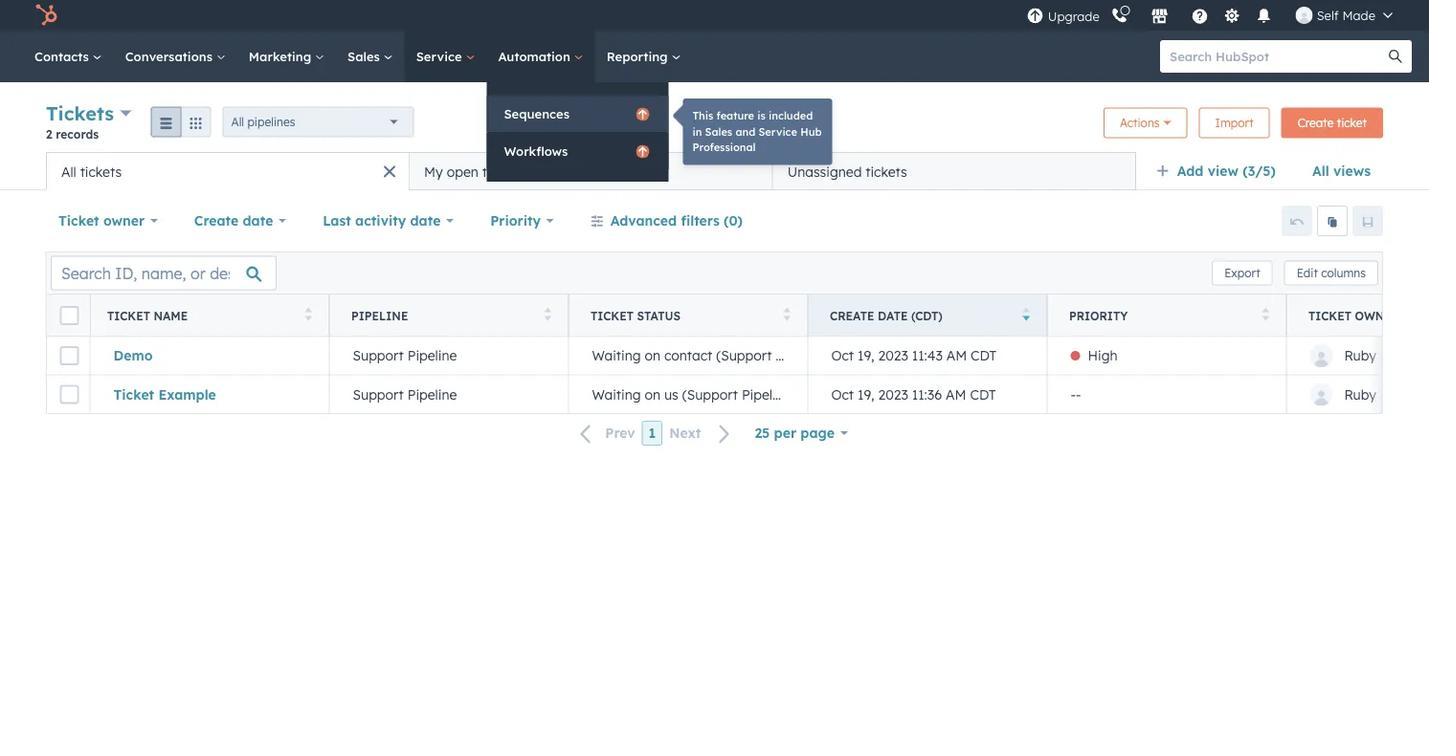 Task type: vqa. For each thing, say whether or not it's contained in the screenshot.
'service' in Service link
no



Task type: describe. For each thing, give the bounding box(es) containing it.
marketplaces image
[[1151, 9, 1169, 26]]

ticket owner inside popup button
[[58, 213, 145, 229]]

all tickets
[[61, 163, 122, 180]]

my
[[424, 163, 443, 180]]

(cdt)
[[911, 309, 943, 323]]

hub
[[801, 125, 822, 138]]

contact
[[664, 348, 713, 364]]

oct 19, 2023 11:36 am cdt button
[[808, 375, 1047, 414]]

in
[[693, 125, 702, 138]]

prev
[[605, 425, 635, 442]]

example
[[158, 386, 216, 403]]

pipeline for waiting on contact (support pipeline)
[[408, 348, 457, 364]]

create for create date
[[194, 213, 239, 229]]

settings image
[[1224, 8, 1241, 25]]

ticket left status
[[591, 309, 634, 323]]

descending sort. press to sort ascending. element
[[1023, 308, 1030, 324]]

notifications image
[[1256, 9, 1273, 26]]

edit columns button
[[1285, 261, 1379, 286]]

reporting
[[607, 48, 672, 64]]

1 vertical spatial ticket owner
[[1309, 309, 1400, 323]]

waiting for waiting on contact (support pipeline) oct 19, 2023 11:43 am cdt
[[592, 348, 641, 364]]

prev button
[[569, 421, 642, 447]]

create date (cdt)
[[830, 309, 943, 323]]

sales link
[[336, 31, 405, 82]]

1 2023 from the top
[[878, 348, 908, 364]]

tickets for all tickets
[[80, 163, 122, 180]]

11:43
[[912, 348, 943, 364]]

0 vertical spatial service
[[416, 48, 466, 64]]

1 19, from the top
[[858, 348, 875, 364]]

19, inside button
[[858, 386, 875, 403]]

add view (3/5) button
[[1144, 152, 1300, 191]]

1 press to sort. image from the left
[[305, 308, 312, 321]]

professional
[[693, 141, 756, 154]]

pipelines
[[247, 115, 295, 129]]

create date
[[194, 213, 273, 229]]

contacts link
[[23, 31, 114, 82]]

sales inside this feature is included in sales and service hub professional
[[705, 125, 733, 138]]

ruby for oct 19, 2023 11:36 am cdt
[[1345, 386, 1377, 403]]

support for demo
[[353, 348, 404, 364]]

marketing link
[[237, 31, 336, 82]]

2
[[46, 127, 52, 141]]

pagination navigation
[[569, 421, 742, 447]]

add view (3/5)
[[1177, 163, 1276, 180]]

1 button
[[642, 421, 663, 446]]

demo link
[[113, 348, 306, 364]]

workflows link
[[487, 133, 669, 169]]

ruby anderso for oct 19, 2023 11:43 am cdt
[[1345, 348, 1429, 364]]

hubspot link
[[23, 4, 72, 27]]

Search HubSpot search field
[[1160, 40, 1395, 73]]

last
[[323, 213, 351, 229]]

waiting on contact (support pipeline) button
[[569, 337, 830, 375]]

anderso for oct 19, 2023 11:36 am cdt
[[1380, 386, 1429, 403]]

this feature is included in sales and service hub professional tooltip
[[683, 99, 832, 165]]

all for all tickets
[[61, 163, 76, 180]]

1 horizontal spatial date
[[410, 213, 441, 229]]

demo
[[113, 348, 153, 364]]

waiting on us (support pipeline) button
[[569, 375, 808, 414]]

(0)
[[724, 213, 743, 229]]

service inside this feature is included in sales and service hub professional
[[759, 125, 798, 138]]

all pipelines button
[[223, 107, 414, 137]]

tickets for unassigned tickets
[[866, 163, 907, 180]]

calling icon button
[[1104, 3, 1136, 28]]

export
[[1225, 266, 1261, 281]]

hubspot image
[[34, 4, 57, 27]]

owner inside ticket owner popup button
[[103, 213, 145, 229]]

support pipeline for waiting on us (support pipeline)
[[353, 386, 457, 403]]

press to sort. element for priority
[[1262, 308, 1270, 324]]

0 vertical spatial pipeline
[[351, 309, 408, 323]]

unassigned tickets button
[[773, 152, 1136, 191]]

conversations
[[125, 48, 216, 64]]

marketplaces button
[[1140, 0, 1180, 31]]

feature
[[717, 109, 755, 123]]

ticket down demo
[[113, 386, 154, 403]]

made
[[1343, 7, 1376, 23]]

all pipelines
[[231, 115, 295, 129]]

notifications button
[[1248, 0, 1281, 31]]

pipeline for waiting on us (support pipeline)
[[408, 386, 457, 403]]

ticket inside popup button
[[58, 213, 99, 229]]

last activity date button
[[310, 202, 466, 240]]

actions
[[1120, 116, 1160, 130]]

marketing
[[249, 48, 315, 64]]

tickets button
[[46, 100, 132, 127]]

am inside button
[[946, 386, 967, 403]]

25
[[755, 425, 770, 442]]

add
[[1177, 163, 1204, 180]]

25 per page button
[[742, 415, 860, 453]]

calling icon image
[[1111, 7, 1129, 25]]

contacts
[[34, 48, 93, 64]]

actions button
[[1104, 108, 1188, 138]]

ticket owner button
[[46, 202, 170, 240]]

(support for us
[[682, 386, 738, 403]]

edit columns
[[1297, 266, 1366, 281]]

reporting link
[[595, 31, 693, 82]]

name
[[154, 309, 188, 323]]

view
[[1208, 163, 1239, 180]]

support pipeline button for waiting on contact (support pipeline)
[[329, 337, 569, 375]]

all for all views
[[1313, 163, 1330, 180]]

oct 19, 2023 11:43 am cdt button
[[808, 337, 1047, 375]]

activity
[[355, 213, 406, 229]]

filters
[[681, 213, 720, 229]]

1 vertical spatial priority
[[1069, 309, 1128, 323]]

ruby anderso for oct 19, 2023 11:36 am cdt
[[1345, 386, 1429, 403]]

status
[[637, 309, 681, 323]]

upgrade image
[[1027, 8, 1044, 25]]

page
[[801, 425, 835, 442]]

edit
[[1297, 266, 1318, 281]]

pipeline) for us
[[742, 386, 796, 403]]

columns
[[1321, 266, 1366, 281]]

1 oct from the top
[[832, 348, 854, 364]]

on for us
[[645, 386, 661, 403]]

1 press to sort. element from the left
[[305, 308, 312, 324]]

create date button
[[182, 202, 299, 240]]

1
[[649, 425, 656, 442]]

on for contact
[[645, 348, 661, 364]]

ticket example
[[113, 386, 216, 403]]

(support for contact
[[716, 348, 772, 364]]

self
[[1317, 7, 1339, 23]]

last activity date
[[323, 213, 441, 229]]



Task type: locate. For each thing, give the bounding box(es) containing it.
2 press to sort. image from the left
[[784, 308, 791, 321]]

cdt right 11:43
[[971, 348, 997, 364]]

all for all pipelines
[[231, 115, 244, 129]]

support pipeline button for waiting on us (support pipeline)
[[329, 375, 569, 414]]

2 records
[[46, 127, 99, 141]]

ticket example link
[[113, 386, 306, 403]]

2 support from the top
[[353, 386, 404, 403]]

1 horizontal spatial press to sort. image
[[784, 308, 791, 321]]

sequences
[[504, 106, 570, 122]]

2 oct from the top
[[832, 386, 854, 403]]

on left 'us' on the bottom left
[[645, 386, 661, 403]]

1 vertical spatial 2023
[[878, 386, 908, 403]]

settings link
[[1220, 5, 1244, 25]]

1 vertical spatial owner
[[1355, 309, 1400, 323]]

0 vertical spatial ruby anderso
[[1345, 348, 1429, 364]]

all inside all tickets button
[[61, 163, 76, 180]]

high button
[[1047, 337, 1287, 375]]

1 vertical spatial ruby
[[1345, 386, 1377, 403]]

0 vertical spatial waiting
[[592, 348, 641, 364]]

2 horizontal spatial all
[[1313, 163, 1330, 180]]

included
[[769, 109, 813, 123]]

service right sales link
[[416, 48, 466, 64]]

open
[[447, 163, 479, 180]]

cdt inside oct 19, 2023 11:36 am cdt button
[[970, 386, 996, 403]]

4 press to sort. element from the left
[[1262, 308, 1270, 324]]

tickets inside button
[[866, 163, 907, 180]]

0 horizontal spatial press to sort. image
[[544, 308, 551, 321]]

create for create date (cdt)
[[830, 309, 875, 323]]

0 horizontal spatial all
[[61, 163, 76, 180]]

ticket name
[[107, 309, 188, 323]]

press to sort. image for pipeline
[[544, 308, 551, 321]]

create left ticket in the right of the page
[[1298, 116, 1334, 130]]

waiting up prev
[[592, 386, 641, 403]]

1 vertical spatial on
[[645, 386, 661, 403]]

tickets down 'workflows'
[[482, 163, 524, 180]]

1 ruby anderso button from the top
[[1287, 337, 1429, 375]]

2 vertical spatial create
[[830, 309, 875, 323]]

waiting down ticket status
[[592, 348, 641, 364]]

ticket
[[58, 213, 99, 229], [107, 309, 150, 323], [591, 309, 634, 323], [1309, 309, 1352, 323], [113, 386, 154, 403]]

oct
[[832, 348, 854, 364], [832, 386, 854, 403]]

cdt
[[971, 348, 997, 364], [970, 386, 996, 403]]

(support inside button
[[682, 386, 738, 403]]

service link
[[405, 31, 487, 82]]

2 horizontal spatial tickets
[[866, 163, 907, 180]]

press to sort. image
[[305, 308, 312, 321], [784, 308, 791, 321]]

create up waiting on contact (support pipeline) oct 19, 2023 11:43 am cdt
[[830, 309, 875, 323]]

(3/5)
[[1243, 163, 1276, 180]]

ruby anderson image
[[1296, 7, 1313, 24]]

0 vertical spatial (support
[[716, 348, 772, 364]]

waiting for waiting on us (support pipeline)
[[592, 386, 641, 403]]

1 am from the top
[[947, 348, 967, 364]]

support pipeline for waiting on contact (support pipeline)
[[353, 348, 457, 364]]

1 vertical spatial am
[[946, 386, 967, 403]]

tickets down records
[[80, 163, 122, 180]]

0 vertical spatial ticket owner
[[58, 213, 145, 229]]

2 support pipeline from the top
[[353, 386, 457, 403]]

high
[[1088, 348, 1118, 364]]

waiting
[[592, 348, 641, 364], [592, 386, 641, 403]]

1 vertical spatial anderso
[[1380, 386, 1429, 403]]

all left "views"
[[1313, 163, 1330, 180]]

pipeline) up 25
[[742, 386, 796, 403]]

1 anderso from the top
[[1380, 348, 1429, 364]]

2 am from the top
[[946, 386, 967, 403]]

1 support from the top
[[353, 348, 404, 364]]

tickets
[[46, 101, 114, 125]]

ruby anderso button for oct 19, 2023 11:43 am cdt
[[1287, 337, 1429, 375]]

help image
[[1192, 9, 1209, 26]]

1 horizontal spatial ticket owner
[[1309, 309, 1400, 323]]

date right activity
[[410, 213, 441, 229]]

ticket owner down all tickets
[[58, 213, 145, 229]]

pipeline
[[351, 309, 408, 323], [408, 348, 457, 364], [408, 386, 457, 403]]

1 vertical spatial pipeline)
[[742, 386, 796, 403]]

all views
[[1313, 163, 1371, 180]]

next
[[669, 425, 701, 442]]

cdt right 11:36
[[970, 386, 996, 403]]

2 - from the left
[[1076, 386, 1081, 403]]

create down all tickets button
[[194, 213, 239, 229]]

1 horizontal spatial priority
[[1069, 309, 1128, 323]]

search button
[[1380, 40, 1412, 73]]

automation menu
[[487, 82, 849, 182]]

0 vertical spatial anderso
[[1380, 348, 1429, 364]]

1 vertical spatial sales
[[705, 125, 733, 138]]

2 anderso from the top
[[1380, 386, 1429, 403]]

ticket up demo
[[107, 309, 150, 323]]

ticket down edit columns
[[1309, 309, 1352, 323]]

2 support pipeline button from the top
[[329, 375, 569, 414]]

0 horizontal spatial date
[[243, 213, 273, 229]]

Search ID, name, or description search field
[[51, 256, 277, 291]]

ticket status
[[591, 309, 681, 323]]

--
[[1071, 386, 1081, 403]]

2023 left 11:36
[[878, 386, 908, 403]]

0 vertical spatial am
[[947, 348, 967, 364]]

2 2023 from the top
[[878, 386, 908, 403]]

press to sort. element for pipeline
[[544, 308, 551, 324]]

1 vertical spatial support
[[353, 386, 404, 403]]

service
[[416, 48, 466, 64], [759, 125, 798, 138]]

ticket down all tickets
[[58, 213, 99, 229]]

1 on from the top
[[645, 348, 661, 364]]

group
[[151, 107, 211, 137]]

ruby anderso button
[[1287, 337, 1429, 375], [1287, 375, 1429, 414]]

2 waiting from the top
[[592, 386, 641, 403]]

advanced
[[611, 213, 677, 229]]

per
[[774, 425, 797, 442]]

unassigned tickets
[[788, 163, 907, 180]]

tickets
[[80, 163, 122, 180], [482, 163, 524, 180], [866, 163, 907, 180]]

ruby
[[1345, 348, 1377, 364], [1345, 386, 1377, 403]]

conversations link
[[114, 31, 237, 82]]

sales up professional
[[705, 125, 733, 138]]

support
[[353, 348, 404, 364], [353, 386, 404, 403]]

all down 2 records
[[61, 163, 76, 180]]

on inside waiting on us (support pipeline) button
[[645, 386, 661, 403]]

0 horizontal spatial ticket owner
[[58, 213, 145, 229]]

2 press to sort. image from the left
[[1262, 308, 1270, 321]]

am right 11:43
[[947, 348, 967, 364]]

2 vertical spatial pipeline
[[408, 386, 457, 403]]

am
[[947, 348, 967, 364], [946, 386, 967, 403]]

1 vertical spatial service
[[759, 125, 798, 138]]

1 vertical spatial create
[[194, 213, 239, 229]]

owner down columns
[[1355, 309, 1400, 323]]

0 horizontal spatial sales
[[348, 48, 384, 64]]

1 vertical spatial 19,
[[858, 386, 875, 403]]

2 ruby from the top
[[1345, 386, 1377, 403]]

2023
[[878, 348, 908, 364], [878, 386, 908, 403]]

owner down all tickets
[[103, 213, 145, 229]]

import
[[1215, 116, 1254, 130]]

tickets banner
[[46, 100, 1383, 152]]

1 horizontal spatial create
[[830, 309, 875, 323]]

0 vertical spatial create
[[1298, 116, 1334, 130]]

am right 11:36
[[946, 386, 967, 403]]

0 horizontal spatial tickets
[[80, 163, 122, 180]]

create ticket button
[[1282, 108, 1383, 138]]

next button
[[663, 421, 742, 447]]

1 vertical spatial cdt
[[970, 386, 996, 403]]

0 vertical spatial ruby
[[1345, 348, 1377, 364]]

1 vertical spatial (support
[[682, 386, 738, 403]]

self made button
[[1285, 0, 1405, 31]]

(support
[[716, 348, 772, 364], [682, 386, 738, 403]]

tickets right unassigned
[[866, 163, 907, 180]]

1 ruby anderso from the top
[[1345, 348, 1429, 364]]

(support right 'us' on the bottom left
[[682, 386, 738, 403]]

3 press to sort. element from the left
[[784, 308, 791, 324]]

ruby anderso button for oct 19, 2023 11:36 am cdt
[[1287, 375, 1429, 414]]

support pipeline
[[353, 348, 457, 364], [353, 386, 457, 403]]

1 vertical spatial oct
[[832, 386, 854, 403]]

all left pipelines
[[231, 115, 244, 129]]

2023 left 11:43
[[878, 348, 908, 364]]

19, down create date (cdt)
[[858, 348, 875, 364]]

create inside button
[[1298, 116, 1334, 130]]

us
[[664, 386, 679, 403]]

2 ruby anderso button from the top
[[1287, 375, 1429, 414]]

workflows
[[504, 143, 568, 159]]

2 horizontal spatial create
[[1298, 116, 1334, 130]]

oct up page
[[832, 386, 854, 403]]

pipeline) for contact
[[776, 348, 830, 364]]

press to sort. image left ticket status
[[544, 308, 551, 321]]

sales right 'marketing' link
[[348, 48, 384, 64]]

0 vertical spatial pipeline)
[[776, 348, 830, 364]]

support pipeline button
[[329, 337, 569, 375], [329, 375, 569, 414]]

create ticket
[[1298, 116, 1367, 130]]

automation
[[498, 48, 574, 64]]

service down included
[[759, 125, 798, 138]]

press to sort. image down export button
[[1262, 308, 1270, 321]]

priority button
[[478, 202, 567, 240]]

oct 19, 2023 11:36 am cdt
[[832, 386, 996, 403]]

0 vertical spatial on
[[645, 348, 661, 364]]

3 tickets from the left
[[866, 163, 907, 180]]

press to sort. image for priority
[[1262, 308, 1270, 321]]

waiting inside button
[[592, 386, 641, 403]]

1 tickets from the left
[[80, 163, 122, 180]]

19, left 11:36
[[858, 386, 875, 403]]

ticket owner
[[58, 213, 145, 229], [1309, 309, 1400, 323]]

all views link
[[1300, 152, 1383, 191]]

2 tickets from the left
[[482, 163, 524, 180]]

upgrade
[[1048, 9, 1100, 24]]

0 vertical spatial cdt
[[971, 348, 997, 364]]

1 horizontal spatial tickets
[[482, 163, 524, 180]]

2 on from the top
[[645, 386, 661, 403]]

support for ticket example
[[353, 386, 404, 403]]

ticket owner down columns
[[1309, 309, 1400, 323]]

1 horizontal spatial owner
[[1355, 309, 1400, 323]]

2 press to sort. element from the left
[[544, 308, 551, 324]]

1 vertical spatial ruby anderso
[[1345, 386, 1429, 403]]

0 vertical spatial oct
[[832, 348, 854, 364]]

import button
[[1199, 108, 1270, 138]]

all inside popup button
[[231, 115, 244, 129]]

date down all tickets button
[[243, 213, 273, 229]]

0 horizontal spatial create
[[194, 213, 239, 229]]

pipeline) inside button
[[742, 386, 796, 403]]

create
[[1298, 116, 1334, 130], [194, 213, 239, 229], [830, 309, 875, 323]]

oct inside button
[[832, 386, 854, 403]]

2 horizontal spatial date
[[878, 309, 908, 323]]

press to sort. element for ticket status
[[784, 308, 791, 324]]

priority up high
[[1069, 309, 1128, 323]]

date for create date (cdt)
[[878, 309, 908, 323]]

sequences link
[[487, 96, 669, 132]]

all inside all views link
[[1313, 163, 1330, 180]]

0 vertical spatial support pipeline
[[353, 348, 457, 364]]

menu
[[1025, 0, 1406, 31]]

0 horizontal spatial service
[[416, 48, 466, 64]]

search image
[[1389, 50, 1403, 63]]

on
[[645, 348, 661, 364], [645, 386, 661, 403]]

0 vertical spatial priority
[[490, 213, 541, 229]]

ticket
[[1337, 116, 1367, 130]]

date
[[243, 213, 273, 229], [410, 213, 441, 229], [878, 309, 908, 323]]

menu containing self made
[[1025, 0, 1406, 31]]

pipeline) up the "25 per page" popup button
[[776, 348, 830, 364]]

export button
[[1212, 261, 1273, 286]]

(support right contact
[[716, 348, 772, 364]]

11:36
[[912, 386, 942, 403]]

1 vertical spatial waiting
[[592, 386, 641, 403]]

1 horizontal spatial all
[[231, 115, 244, 129]]

19,
[[858, 348, 875, 364], [858, 386, 875, 403]]

1 ruby from the top
[[1345, 348, 1377, 364]]

press to sort. element
[[305, 308, 312, 324], [544, 308, 551, 324], [784, 308, 791, 324], [1262, 308, 1270, 324]]

views
[[1334, 163, 1371, 180]]

0 vertical spatial sales
[[348, 48, 384, 64]]

ruby for oct 19, 2023 11:43 am cdt
[[1345, 348, 1377, 364]]

waiting on contact (support pipeline) oct 19, 2023 11:43 am cdt
[[592, 348, 997, 364]]

press to sort. image
[[544, 308, 551, 321], [1262, 308, 1270, 321]]

0 horizontal spatial press to sort. image
[[305, 308, 312, 321]]

date for create date
[[243, 213, 273, 229]]

-
[[1071, 386, 1076, 403], [1076, 386, 1081, 403]]

oct down create date (cdt)
[[832, 348, 854, 364]]

group inside tickets banner
[[151, 107, 211, 137]]

waiting on us (support pipeline)
[[592, 386, 796, 403]]

-- button
[[1047, 375, 1287, 414]]

1 support pipeline from the top
[[353, 348, 457, 364]]

date left (cdt)
[[878, 309, 908, 323]]

2023 inside oct 19, 2023 11:36 am cdt button
[[878, 386, 908, 403]]

create for create ticket
[[1298, 116, 1334, 130]]

create inside popup button
[[194, 213, 239, 229]]

owner
[[103, 213, 145, 229], [1355, 309, 1400, 323]]

2 ruby anderso from the top
[[1345, 386, 1429, 403]]

advanced filters (0) button
[[578, 202, 755, 240]]

priority inside popup button
[[490, 213, 541, 229]]

1 horizontal spatial sales
[[705, 125, 733, 138]]

descending sort. press to sort ascending. image
[[1023, 308, 1030, 321]]

priority down my open tickets
[[490, 213, 541, 229]]

0 vertical spatial owner
[[103, 213, 145, 229]]

1 horizontal spatial press to sort. image
[[1262, 308, 1270, 321]]

1 - from the left
[[1071, 386, 1076, 403]]

0 horizontal spatial priority
[[490, 213, 541, 229]]

0 vertical spatial 19,
[[858, 348, 875, 364]]

self made
[[1317, 7, 1376, 23]]

my open tickets
[[424, 163, 524, 180]]

2 19, from the top
[[858, 386, 875, 403]]

0 vertical spatial 2023
[[878, 348, 908, 364]]

anderso for oct 19, 2023 11:43 am cdt
[[1380, 348, 1429, 364]]

0 vertical spatial support
[[353, 348, 404, 364]]

is
[[758, 109, 766, 123]]

automation link
[[487, 31, 595, 82]]

1 horizontal spatial service
[[759, 125, 798, 138]]

1 press to sort. image from the left
[[544, 308, 551, 321]]

1 support pipeline button from the top
[[329, 337, 569, 375]]

0 horizontal spatial owner
[[103, 213, 145, 229]]

on left contact
[[645, 348, 661, 364]]

1 vertical spatial pipeline
[[408, 348, 457, 364]]

1 waiting from the top
[[592, 348, 641, 364]]

1 vertical spatial support pipeline
[[353, 386, 457, 403]]



